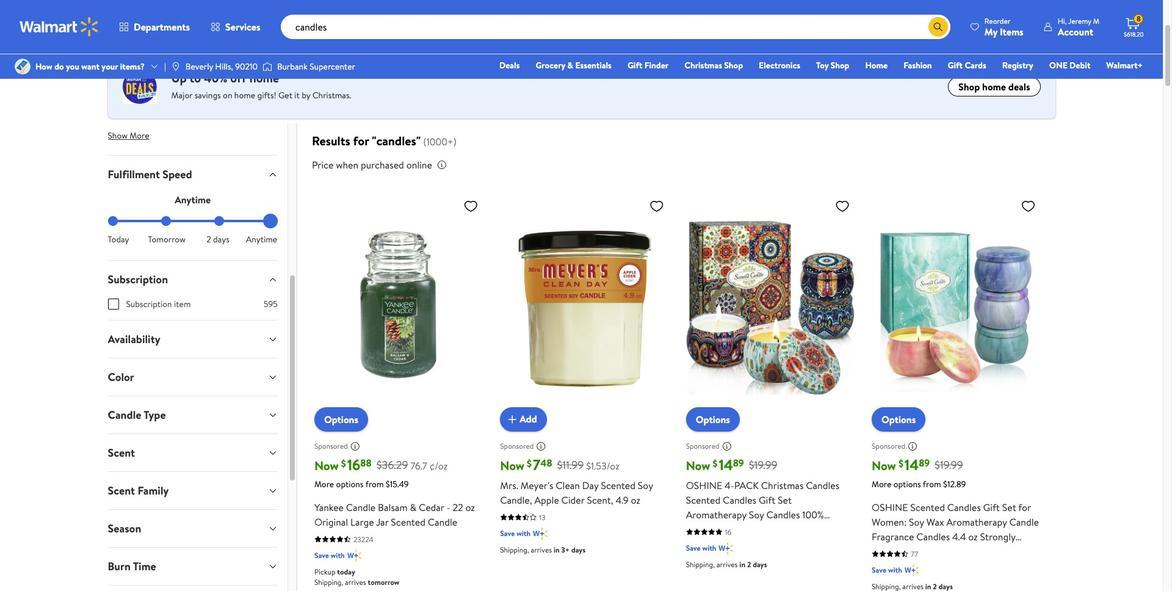 Task type: locate. For each thing, give the bounding box(es) containing it.
stress up birthday
[[990, 545, 1015, 558]]

$1.53/oz
[[587, 459, 620, 473]]

4.4 up oils
[[953, 530, 967, 543]]

beverly
[[186, 60, 213, 73]]

0 vertical spatial yankee
[[345, 0, 374, 10]]

 image for how do you want your items?
[[15, 59, 31, 75]]

homes
[[560, 6, 590, 20]]

more up women:
[[872, 478, 892, 490]]

set inside "now $ 14 89 $19.99 oshine 4-pack christmas candles scented candles gift set aromatherapy soy candles 100% natural soy 4.4 oz strongly fragrance stress relief for mother's day,valentine's day,birthday,anniversary"
[[778, 493, 792, 507]]

fragrance
[[803, 523, 846, 536], [872, 530, 915, 543], [872, 545, 915, 558]]

2 horizontal spatial more
[[872, 478, 892, 490]]

better homes & gardens link
[[548, 0, 611, 30]]

oz down pack
[[754, 523, 763, 536]]

yankee
[[345, 0, 374, 10], [315, 501, 344, 514]]

anytime inside how fast do you want your order? option group
[[246, 233, 277, 246]]

candles inside christmas candles
[[270, 6, 302, 20]]

candle,
[[500, 493, 532, 507]]

subscription up subscription item
[[108, 272, 168, 287]]

0 vertical spatial scent
[[108, 445, 135, 461]]

2 candles from the left
[[710, 6, 742, 20]]

day up scent,
[[583, 479, 599, 492]]

shop for christmas shop
[[725, 59, 744, 71]]

oz inside "now $ 14 89 $19.99 oshine 4-pack christmas candles scented candles gift set aromatherapy soy candles 100% natural soy 4.4 oz strongly fragrance stress relief for mother's day,valentine's day,birthday,anniversary"
[[754, 523, 763, 536]]

2 vertical spatial shipping,
[[315, 577, 343, 587]]

89 for now $ 14 89 $19.99 more options from $12.89
[[919, 456, 930, 470]]

ad disclaimer and feedback image up now $ 14 89 $19.99 more options from $12.89
[[908, 441, 918, 451]]

scent left family
[[108, 483, 135, 499]]

aromatherapy up oils
[[947, 515, 1008, 529]]

1 horizontal spatial arrives
[[531, 545, 552, 555]]

16 left $36.29
[[347, 454, 361, 475]]

candles up burbank
[[270, 6, 302, 20]]

2 scent from the top
[[108, 483, 135, 499]]

13
[[540, 512, 546, 523]]

2 ad disclaimer and feedback image from the left
[[537, 441, 546, 451]]

0 horizontal spatial options link
[[315, 407, 368, 432]]

1 horizontal spatial ad disclaimer and feedback image
[[908, 441, 918, 451]]

None checkbox
[[108, 299, 119, 310]]

2 horizontal spatial days
[[753, 559, 768, 570]]

1 horizontal spatial 16
[[726, 527, 732, 537]]

1 horizontal spatial $19.99
[[935, 458, 964, 473]]

with up today
[[331, 550, 345, 561]]

0 horizontal spatial day
[[583, 479, 599, 492]]

2 89 from the left
[[919, 456, 930, 470]]

how do you want your items?
[[35, 60, 145, 73]]

4 candles from the left
[[930, 6, 962, 20]]

2 ad disclaimer and feedback image from the left
[[908, 441, 918, 451]]

1 vertical spatial day
[[912, 574, 929, 587]]

options
[[336, 478, 364, 490], [894, 478, 922, 490]]

options inside now $ 14 89 $19.99 more options from $12.89
[[894, 478, 922, 490]]

arrives left 3+
[[531, 545, 552, 555]]

1 horizontal spatial stress
[[990, 545, 1015, 558]]

scented up 4.9
[[601, 479, 636, 492]]

fragrance up walmart plus image
[[872, 545, 915, 558]]

fragrance inside "now $ 14 89 $19.99 oshine 4-pack christmas candles scented candles gift set aromatherapy soy candles 100% natural soy 4.4 oz strongly fragrance stress relief for mother's day,valentine's day,birthday,anniversary"
[[803, 523, 846, 536]]

0 horizontal spatial ad disclaimer and feedback image
[[722, 441, 732, 451]]

candles down pack
[[723, 493, 757, 507]]

1 vertical spatial &
[[568, 59, 574, 71]]

oshine inside oshine scented candles gift set for women: soy wax aromatherapy candle fragrance candles 4.4 oz strongly fragrance essential oils for stress relief halloween christmas birthday mother's day
[[872, 501, 909, 514]]

1 vertical spatial arrives
[[717, 559, 738, 570]]

89 up wax
[[919, 456, 930, 470]]

services
[[225, 20, 261, 34]]

soy inside oshine scented candles gift set for women: soy wax aromatherapy candle fragrance candles 4.4 oz strongly fragrance essential oils for stress relief halloween christmas birthday mother's day
[[910, 515, 925, 529]]

1 horizontal spatial anytime
[[246, 233, 277, 246]]

scented up wax
[[911, 501, 946, 514]]

arrives
[[531, 545, 552, 555], [717, 559, 738, 570], [345, 577, 366, 587]]

4.4 up shipping, arrives in 2 days
[[738, 523, 752, 536]]

shipping, for 14
[[686, 559, 715, 570]]

oshine left 4-
[[686, 479, 723, 492]]

scent down candle type
[[108, 445, 135, 461]]

sponsored for more options from $12.89
[[872, 441, 906, 452]]

1 ad disclaimer and feedback image from the left
[[722, 441, 732, 451]]

anytime
[[175, 193, 211, 207], [246, 233, 277, 246]]

1 horizontal spatial  image
[[263, 60, 272, 73]]

3 sponsored from the left
[[686, 441, 720, 452]]

2 14 from the left
[[905, 454, 919, 475]]

more right show in the left of the page
[[130, 130, 149, 142]]

4 $ from the left
[[899, 457, 904, 470]]

0 vertical spatial mother's
[[756, 537, 793, 551]]

arrives down natural
[[717, 559, 738, 570]]

89 inside now $ 14 89 $19.99 more options from $12.89
[[919, 456, 930, 470]]

1 now from the left
[[315, 457, 339, 474]]

3 now from the left
[[686, 457, 711, 474]]

1 vertical spatial in
[[740, 559, 746, 570]]

how fast do you want your order? option group
[[108, 216, 278, 246]]

scent inside dropdown button
[[108, 483, 135, 499]]

89 inside "now $ 14 89 $19.99 oshine 4-pack christmas candles scented candles gift set aromatherapy soy candles 100% natural soy 4.4 oz strongly fragrance stress relief for mother's day,valentine's day,birthday,anniversary"
[[734, 456, 744, 470]]

gift up birthday
[[984, 501, 1001, 514]]

1 scent from the top
[[108, 445, 135, 461]]

now for now $ 14 89 $19.99 oshine 4-pack christmas candles scented candles gift set aromatherapy soy candles 100% natural soy 4.4 oz strongly fragrance stress relief for mother's day,valentine's day,birthday,anniversary
[[686, 457, 711, 474]]

oz inside yankee candle balsam & cedar - 22 oz original large jar scented candle
[[466, 501, 475, 514]]

0 horizontal spatial shop
[[725, 59, 744, 71]]

shipping, down the candle,
[[500, 545, 529, 555]]

 image left how
[[15, 59, 31, 75]]

candles left "100%"
[[767, 508, 801, 522]]

16 inside the now $ 16 88 $36.29 76.7 ¢/oz more options from $15.49
[[347, 454, 361, 475]]

4.4 inside "now $ 14 89 $19.99 oshine 4-pack christmas candles scented candles gift set aromatherapy soy candles 100% natural soy 4.4 oz strongly fragrance stress relief for mother's day,valentine's day,birthday,anniversary"
[[738, 523, 752, 536]]

christmas right pack
[[762, 479, 804, 492]]

stress down natural
[[686, 537, 712, 551]]

0 horizontal spatial walmart plus image
[[347, 550, 362, 562]]

walmart plus image down 13
[[533, 528, 548, 540]]

0 horizontal spatial shipping,
[[315, 577, 343, 587]]

stress inside "now $ 14 89 $19.99 oshine 4-pack christmas candles scented candles gift set aromatherapy soy candles 100% natural soy 4.4 oz strongly fragrance stress relief for mother's day,valentine's day,birthday,anniversary"
[[686, 537, 712, 551]]

0 horizontal spatial in
[[554, 545, 560, 555]]

oz up oils
[[969, 530, 978, 543]]

walmart plus image up shipping, arrives in 2 days
[[719, 542, 734, 554]]

one debit
[[1050, 59, 1091, 71]]

shipping, arrives in 3+ days
[[500, 545, 586, 555]]

1 horizontal spatial oshine
[[872, 501, 909, 514]]

1 from from the left
[[366, 478, 384, 490]]

None radio
[[215, 216, 224, 226]]

0 vertical spatial relief
[[714, 537, 739, 551]]

0 vertical spatial 16
[[347, 454, 361, 475]]

days
[[213, 233, 230, 246], [572, 545, 586, 555], [753, 559, 768, 570]]

16
[[347, 454, 361, 475], [726, 527, 732, 537]]

more up original
[[315, 478, 334, 490]]

scented inside oshine scented candles gift set for women: soy wax aromatherapy candle fragrance candles 4.4 oz strongly fragrance essential oils for stress relief halloween christmas birthday mother's day
[[911, 501, 946, 514]]

day inside oshine scented candles gift set for women: soy wax aromatherapy candle fragrance candles 4.4 oz strongly fragrance essential oils for stress relief halloween christmas birthday mother's day
[[912, 574, 929, 587]]

scent tab
[[98, 434, 288, 472]]

14
[[719, 454, 734, 475], [905, 454, 919, 475]]

scent inside dropdown button
[[108, 445, 135, 461]]

0 vertical spatial arrives
[[531, 545, 552, 555]]

now inside now $ 7 48 $11.99 $1.53/oz mrs. meyer's clean day scented soy candle, apple cider scent, 4.9 oz
[[500, 457, 525, 474]]

-
[[447, 501, 451, 514]]

$ inside "now $ 14 89 $19.99 oshine 4-pack christmas candles scented candles gift set aromatherapy soy candles 100% natural soy 4.4 oz strongly fragrance stress relief for mother's day,valentine's day,birthday,anniversary"
[[713, 457, 718, 470]]

candles
[[807, 479, 840, 492], [723, 493, 757, 507], [948, 501, 982, 514], [767, 508, 801, 522], [917, 530, 951, 543]]

yankee candle balsam & cedar - 22 oz original large jar scented candle
[[315, 501, 475, 529]]

hills,
[[215, 60, 233, 73]]

walmart plus image
[[533, 528, 548, 540], [719, 542, 734, 554], [347, 550, 362, 562]]

3 options link from the left
[[872, 407, 926, 432]]

for up price when purchased online
[[353, 133, 369, 149]]

1 horizontal spatial options
[[696, 413, 731, 426]]

add to favorites list, mrs. meyer's clean day scented soy candle, apple cider scent, 4.9 oz image
[[650, 199, 664, 214]]

3 options from the left
[[882, 413, 916, 426]]

0 horizontal spatial ad disclaimer and feedback image
[[351, 441, 360, 451]]

candles up essential
[[917, 530, 951, 543]]

subscription inside subscription dropdown button
[[108, 272, 168, 287]]

scent for scent family
[[108, 483, 135, 499]]

 image
[[171, 62, 181, 71]]

0 horizontal spatial strongly
[[766, 523, 801, 536]]

anytime down speed
[[175, 193, 211, 207]]

apple
[[535, 493, 559, 507]]

ad disclaimer and feedback image
[[722, 441, 732, 451], [908, 441, 918, 451]]

now $ 14 89 $19.99 oshine 4-pack christmas candles scented candles gift set aromatherapy soy candles 100% natural soy 4.4 oz strongly fragrance stress relief for mother's day,valentine's day,birthday,anniversary
[[686, 454, 846, 580]]

0 vertical spatial subscription
[[108, 272, 168, 287]]

up to 40% off home major savings on home gifts! get it by christmas.
[[171, 70, 352, 101]]

3 $ from the left
[[713, 457, 718, 470]]

halloween
[[899, 559, 944, 573]]

save left walmart plus image
[[872, 565, 887, 575]]

1 89 from the left
[[734, 456, 744, 470]]

mother's up day,birthday,anniversary
[[756, 537, 793, 551]]

1 horizontal spatial set
[[1003, 501, 1017, 514]]

1 vertical spatial anytime
[[246, 233, 277, 246]]

1 candles from the left
[[270, 6, 302, 20]]

1 $ from the left
[[341, 457, 346, 470]]

hi, jeremy m account
[[1059, 16, 1100, 38]]

days right day,valentine's
[[753, 559, 768, 570]]

0 horizontal spatial oshine
[[686, 479, 723, 492]]

options up women:
[[894, 478, 922, 490]]

14 for now $ 14 89 $19.99 more options from $12.89
[[905, 454, 919, 475]]

8 $618.20
[[1125, 14, 1145, 38]]

2 sponsored from the left
[[500, 441, 534, 452]]

fashion link
[[899, 59, 938, 72]]

 image for burbank supercenter
[[263, 60, 272, 73]]

2 options link from the left
[[686, 407, 740, 432]]

8
[[1137, 14, 1142, 24]]

1 horizontal spatial walmart plus image
[[533, 528, 548, 540]]

sponsored for mrs. meyer's clean day scented soy candle, apple cider scent, 4.9 oz
[[500, 441, 534, 452]]

ad disclaimer and feedback image
[[351, 441, 360, 451], [537, 441, 546, 451]]

0 horizontal spatial &
[[410, 501, 417, 514]]

christmas inside oshine scented candles gift set for women: soy wax aromatherapy candle fragrance candles 4.4 oz strongly fragrance essential oils for stress relief halloween christmas birthday mother's day
[[946, 559, 988, 573]]

0 horizontal spatial anytime
[[175, 193, 211, 207]]

now inside "now $ 14 89 $19.99 oshine 4-pack christmas candles scented candles gift set aromatherapy soy candles 100% natural soy 4.4 oz strongly fragrance stress relief for mother's day,valentine's day,birthday,anniversary"
[[686, 457, 711, 474]]

day
[[583, 479, 599, 492], [912, 574, 929, 587]]

1 horizontal spatial ad disclaimer and feedback image
[[537, 441, 546, 451]]

shipping, arrives in 2 days
[[686, 559, 768, 570]]

0 horizontal spatial 16
[[347, 454, 361, 475]]

1 horizontal spatial 14
[[905, 454, 919, 475]]

grocery & essentials
[[536, 59, 612, 71]]

ad disclaimer and feedback image up the 48
[[537, 441, 546, 451]]

2 vertical spatial days
[[753, 559, 768, 570]]

1 horizontal spatial 4.4
[[953, 530, 967, 543]]

0 horizontal spatial set
[[778, 493, 792, 507]]

reorder my items
[[985, 16, 1024, 38]]

1 vertical spatial mother's
[[872, 574, 910, 587]]

candles inside tealight candles
[[710, 6, 742, 20]]

1 horizontal spatial options link
[[686, 407, 740, 432]]

scented inside "now $ 14 89 $19.99 oshine 4-pack christmas candles scented candles gift set aromatherapy soy candles 100% natural soy 4.4 oz strongly fragrance stress relief for mother's day,valentine's day,birthday,anniversary"
[[686, 493, 721, 507]]

89 for now $ 14 89 $19.99 oshine 4-pack christmas candles scented candles gift set aromatherapy soy candles 100% natural soy 4.4 oz strongly fragrance stress relief for mother's day,valentine's day,birthday,anniversary
[[734, 456, 744, 470]]

gift finder
[[628, 59, 669, 71]]

relief up day,valentine's
[[714, 537, 739, 551]]

2 $19.99 from the left
[[935, 458, 964, 473]]

0 horizontal spatial 4.4
[[738, 523, 752, 536]]

now inside now $ 14 89 $19.99 more options from $12.89
[[872, 457, 897, 474]]

0 horizontal spatial stress
[[686, 537, 712, 551]]

$ for now $ 7 48 $11.99 $1.53/oz mrs. meyer's clean day scented soy candle, apple cider scent, 4.9 oz
[[527, 457, 532, 470]]

candle inside dropdown button
[[108, 408, 141, 423]]

walmart plus image for 14
[[719, 542, 734, 554]]

2 from from the left
[[924, 478, 942, 490]]

options link for 14
[[872, 407, 926, 432]]

0 horizontal spatial relief
[[714, 537, 739, 551]]

$ inside the now $ 16 88 $36.29 76.7 ¢/oz more options from $15.49
[[341, 457, 346, 470]]

add
[[520, 413, 537, 426]]

1 horizontal spatial in
[[740, 559, 746, 570]]

from left $15.49
[[366, 478, 384, 490]]

1 horizontal spatial days
[[572, 545, 586, 555]]

shop down gift cards
[[959, 80, 981, 94]]

candles inside flameless candles
[[857, 6, 888, 20]]

day down halloween
[[912, 574, 929, 587]]

1 vertical spatial 2
[[748, 559, 752, 570]]

2 horizontal spatial options
[[882, 413, 916, 426]]

now for now $ 14 89 $19.99 more options from $12.89
[[872, 457, 897, 474]]

candles up "christmas shop" link on the top of page
[[710, 6, 742, 20]]

christmas candles link
[[254, 0, 318, 20]]

candles
[[270, 6, 302, 20], [710, 6, 742, 20], [857, 6, 888, 20], [930, 6, 962, 20]]

want
[[81, 60, 100, 73]]

essential
[[917, 545, 954, 558]]

shipping, left tomorrow
[[315, 577, 343, 587]]

1 options from the left
[[324, 413, 359, 426]]

scented up natural
[[686, 493, 721, 507]]

& left cedar
[[410, 501, 417, 514]]

aromatherapy inside oshine scented candles gift set for women: soy wax aromatherapy candle fragrance candles 4.4 oz strongly fragrance essential oils for stress relief halloween christmas birthday mother's day
[[947, 515, 1008, 529]]

add to favorites list, oshine 4-pack christmas candles scented candles gift set aromatherapy soy candles 100% natural soy 4.4 oz strongly fragrance stress relief for mother's day,valentine's day,birthday,anniversary image
[[836, 199, 850, 214]]

save with down natural
[[686, 543, 717, 553]]

1 horizontal spatial shop
[[831, 59, 850, 71]]

1 horizontal spatial aromatherapy
[[947, 515, 1008, 529]]

candle left 'type'
[[108, 408, 141, 423]]

Anytime radio
[[268, 216, 278, 226]]

set inside oshine scented candles gift set for women: soy wax aromatherapy candle fragrance candles 4.4 oz strongly fragrance essential oils for stress relief halloween christmas birthday mother's day
[[1003, 501, 1017, 514]]

toy
[[817, 59, 829, 71]]

1 vertical spatial scent
[[108, 483, 135, 499]]

oz
[[631, 493, 641, 507], [466, 501, 475, 514], [754, 523, 763, 536], [969, 530, 978, 543]]

candles for christmas
[[270, 6, 302, 20]]

from
[[366, 478, 384, 490], [924, 478, 942, 490]]

2 $ from the left
[[527, 457, 532, 470]]

oshine up women:
[[872, 501, 909, 514]]

save
[[500, 528, 515, 539], [686, 543, 701, 553], [315, 550, 329, 561], [872, 565, 887, 575]]

with left walmart plus image
[[889, 565, 903, 575]]

1 14 from the left
[[719, 454, 734, 475]]

fragrance down "100%"
[[803, 523, 846, 536]]

1 horizontal spatial strongly
[[981, 530, 1016, 543]]

1 horizontal spatial day
[[912, 574, 929, 587]]

fragrance down women:
[[872, 530, 915, 543]]

2 vertical spatial &
[[410, 501, 417, 514]]

tab
[[98, 586, 288, 591]]

gift down pack
[[759, 493, 776, 507]]

shop
[[725, 59, 744, 71], [831, 59, 850, 71], [959, 80, 981, 94]]

0 horizontal spatial options
[[336, 478, 364, 490]]

16 right natural
[[726, 527, 732, 537]]

shipping, down natural
[[686, 559, 715, 570]]

options inside the now $ 16 88 $36.29 76.7 ¢/oz more options from $15.49
[[336, 478, 364, 490]]

2 horizontal spatial options link
[[872, 407, 926, 432]]

set
[[778, 493, 792, 507], [1003, 501, 1017, 514]]

$19.99 inside now $ 14 89 $19.99 more options from $12.89
[[935, 458, 964, 473]]

1 horizontal spatial from
[[924, 478, 942, 490]]

walmart plus image
[[905, 564, 920, 576]]

mother's down halloween
[[872, 574, 910, 587]]

1 vertical spatial relief
[[872, 559, 897, 573]]

1 ad disclaimer and feedback image from the left
[[351, 441, 360, 451]]

gift inside "now $ 14 89 $19.99 oshine 4-pack christmas candles scented candles gift set aromatherapy soy candles 100% natural soy 4.4 oz strongly fragrance stress relief for mother's day,valentine's day,birthday,anniversary"
[[759, 493, 776, 507]]

ad disclaimer and feedback image up the now $ 16 88 $36.29 76.7 ¢/oz more options from $15.49
[[351, 441, 360, 451]]

& right grocery
[[568, 59, 574, 71]]

home link
[[860, 59, 894, 72]]

2 options from the left
[[696, 413, 731, 426]]

christmas down oils
[[946, 559, 988, 573]]

$19.99 up the $12.89
[[935, 458, 964, 473]]

days right 3+
[[572, 545, 586, 555]]

1 horizontal spatial more
[[315, 478, 334, 490]]

2 horizontal spatial shipping,
[[686, 559, 715, 570]]

candle type tab
[[98, 397, 288, 434]]

account
[[1059, 25, 1094, 38]]

0 vertical spatial oshine
[[686, 479, 723, 492]]

oz inside now $ 7 48 $11.99 $1.53/oz mrs. meyer's clean day scented soy candle, apple cider scent, 4.9 oz
[[631, 493, 641, 507]]

gift
[[628, 59, 643, 71], [948, 59, 963, 71], [759, 493, 776, 507], [984, 501, 1001, 514]]

options for 16
[[324, 413, 359, 426]]

in for 7
[[554, 545, 560, 555]]

candle up large
[[346, 501, 376, 514]]

90210
[[235, 60, 258, 73]]

0 horizontal spatial arrives
[[345, 577, 366, 587]]

family
[[138, 483, 169, 499]]

0 horizontal spatial $19.99
[[749, 458, 778, 473]]

4 now from the left
[[872, 457, 897, 474]]

gift cards
[[948, 59, 987, 71]]

scented
[[601, 479, 636, 492], [686, 493, 721, 507], [911, 501, 946, 514], [391, 515, 426, 529]]

from inside now $ 14 89 $19.99 more options from $12.89
[[924, 478, 942, 490]]

grocery
[[536, 59, 566, 71]]

2 options from the left
[[894, 478, 922, 490]]

1 horizontal spatial relief
[[872, 559, 897, 573]]

0 vertical spatial &
[[592, 6, 599, 20]]

89
[[734, 456, 744, 470], [919, 456, 930, 470]]

 image
[[15, 59, 31, 75], [263, 60, 272, 73]]

0 vertical spatial 2
[[207, 233, 211, 246]]

1 sponsored from the left
[[315, 441, 348, 452]]

color tab
[[98, 359, 288, 396]]

2 horizontal spatial walmart plus image
[[719, 542, 734, 554]]

0 vertical spatial day
[[583, 479, 599, 492]]

from left the $12.89
[[924, 478, 942, 490]]

options down 88
[[336, 478, 364, 490]]

gift finder link
[[622, 59, 675, 72]]

walmart image
[[20, 17, 99, 37]]

christmas right finder in the top of the page
[[685, 59, 723, 71]]

ad disclaimer and feedback image for 7
[[537, 441, 546, 451]]

registry link
[[997, 59, 1040, 72]]

0 horizontal spatial yankee
[[315, 501, 344, 514]]

0 horizontal spatial 14
[[719, 454, 734, 475]]

14 inside "now $ 14 89 $19.99 oshine 4-pack christmas candles scented candles gift set aromatherapy soy candles 100% natural soy 4.4 oz strongly fragrance stress relief for mother's day,valentine's day,birthday,anniversary"
[[719, 454, 734, 475]]

gift inside oshine scented candles gift set for women: soy wax aromatherapy candle fragrance candles 4.4 oz strongly fragrance essential oils for stress relief halloween christmas birthday mother's day
[[984, 501, 1001, 514]]

burn time button
[[98, 548, 288, 585]]

None range field
[[108, 220, 278, 222]]

large
[[351, 515, 374, 529]]

now inside the now $ 16 88 $36.29 76.7 ¢/oz more options from $15.49
[[315, 457, 339, 474]]

1 horizontal spatial yankee
[[345, 0, 374, 10]]

89 up pack
[[734, 456, 744, 470]]

gift left finder in the top of the page
[[628, 59, 643, 71]]

candle up birthday
[[1010, 515, 1040, 529]]

2 now from the left
[[500, 457, 525, 474]]

3 candles from the left
[[857, 6, 888, 20]]

1 vertical spatial days
[[572, 545, 586, 555]]

walmart plus image up today
[[347, 550, 362, 562]]

$ inside now $ 14 89 $19.99 more options from $12.89
[[899, 457, 904, 470]]

relief left walmart plus image
[[872, 559, 897, 573]]

arrives left tomorrow
[[345, 577, 366, 587]]

1 vertical spatial shipping,
[[686, 559, 715, 570]]

0 vertical spatial in
[[554, 545, 560, 555]]

online
[[407, 158, 432, 172]]

purchased
[[361, 158, 404, 172]]

type
[[144, 408, 166, 423]]

for up shipping, arrives in 2 days
[[741, 537, 754, 551]]

0 horizontal spatial from
[[366, 478, 384, 490]]

show
[[108, 130, 128, 142]]

1 options link from the left
[[315, 407, 368, 432]]

yankee for yankee candle balsam & cedar - 22 oz original large jar scented candle
[[315, 501, 344, 514]]

2 vertical spatial arrives
[[345, 577, 366, 587]]

yankee inside "yankee candle"
[[345, 0, 374, 10]]

14 inside now $ 14 89 $19.99 more options from $12.89
[[905, 454, 919, 475]]

$ inside now $ 7 48 $11.99 $1.53/oz mrs. meyer's clean day scented soy candle, apple cider scent, 4.9 oz
[[527, 457, 532, 470]]

4 sponsored from the left
[[872, 441, 906, 452]]

$19.99
[[749, 458, 778, 473], [935, 458, 964, 473]]

more
[[130, 130, 149, 142], [315, 478, 334, 490], [872, 478, 892, 490]]

add button
[[500, 407, 547, 432]]

candles up the search icon
[[930, 6, 962, 20]]

0 horizontal spatial 89
[[734, 456, 744, 470]]

ad disclaimer and feedback image for oshine 4-pack christmas candles scented candles gift set aromatherapy soy candles 100% natural soy 4.4 oz strongly fragrance stress relief for mother's day,valentine's day,birthday,anniversary
[[722, 441, 732, 451]]

1 vertical spatial yankee
[[315, 501, 344, 514]]

home right on
[[234, 89, 255, 101]]

1 horizontal spatial mother's
[[872, 574, 910, 587]]

0 vertical spatial shipping,
[[500, 545, 529, 555]]

season tab
[[98, 510, 288, 547]]

1 vertical spatial subscription
[[126, 298, 172, 310]]

oshine 4-pack christmas candles scented candles gift set aromatherapy soy candles 100% natural soy 4.4 oz strongly fragrance stress relief for mother's day,valentine's day,birthday,anniversary image
[[686, 194, 855, 422]]

yankee inside yankee candle balsam & cedar - 22 oz original large jar scented candle
[[315, 501, 344, 514]]

ad disclaimer and feedback image up 4-
[[722, 441, 732, 451]]

1 horizontal spatial options
[[894, 478, 922, 490]]

strongly inside oshine scented candles gift set for women: soy wax aromatherapy candle fragrance candles 4.4 oz strongly fragrance essential oils for stress relief halloween christmas birthday mother's day
[[981, 530, 1016, 543]]

oshine inside "now $ 14 89 $19.99 oshine 4-pack christmas candles scented candles gift set aromatherapy soy candles 100% natural soy 4.4 oz strongly fragrance stress relief for mother's day,valentine's day,birthday,anniversary"
[[686, 479, 723, 492]]

in
[[554, 545, 560, 555], [740, 559, 746, 570]]

0 vertical spatial days
[[213, 233, 230, 246]]

1 $19.99 from the left
[[749, 458, 778, 473]]

scented down balsam
[[391, 515, 426, 529]]

76.7
[[411, 459, 427, 473]]

votive candles
[[930, 0, 962, 20]]

ad disclaimer and feedback image for more options from $12.89
[[908, 441, 918, 451]]

& right homes
[[592, 6, 599, 20]]

$19.99 up pack
[[749, 458, 778, 473]]

oz right 22
[[466, 501, 475, 514]]

7
[[533, 454, 541, 475]]

gift left cards
[[948, 59, 963, 71]]

jeremy
[[1069, 16, 1092, 26]]

shop home deals
[[959, 80, 1031, 94]]

days up subscription tab
[[213, 233, 230, 246]]

0 horizontal spatial mother's
[[756, 537, 793, 551]]

when
[[336, 158, 359, 172]]

$19.99 inside "now $ 14 89 $19.99 oshine 4-pack christmas candles scented candles gift set aromatherapy soy candles 100% natural soy 4.4 oz strongly fragrance stress relief for mother's day,valentine's day,birthday,anniversary"
[[749, 458, 778, 473]]

oz right 4.9
[[631, 493, 641, 507]]

0 horizontal spatial aromatherapy
[[686, 508, 747, 522]]

4.4 inside oshine scented candles gift set for women: soy wax aromatherapy candle fragrance candles 4.4 oz strongly fragrance essential oils for stress relief halloween christmas birthday mother's day
[[953, 530, 967, 543]]

1 horizontal spatial 89
[[919, 456, 930, 470]]

2 horizontal spatial &
[[592, 6, 599, 20]]

0 horizontal spatial  image
[[15, 59, 31, 75]]

search icon image
[[934, 22, 944, 32]]

1 options from the left
[[336, 478, 364, 490]]

oshine
[[686, 479, 723, 492], [872, 501, 909, 514]]

0 horizontal spatial days
[[213, 233, 230, 246]]

2 inside how fast do you want your order? option group
[[207, 233, 211, 246]]

subscription tab
[[98, 261, 288, 298]]

with down natural
[[703, 543, 717, 553]]

1 vertical spatial oshine
[[872, 501, 909, 514]]



Task type: describe. For each thing, give the bounding box(es) containing it.
christmas inside "now $ 14 89 $19.99 oshine 4-pack christmas candles scented candles gift set aromatherapy soy candles 100% natural soy 4.4 oz strongly fragrance stress relief for mother's day,valentine's day,birthday,anniversary"
[[762, 479, 804, 492]]

tealight candles link
[[694, 0, 758, 20]]

oils
[[956, 545, 973, 558]]

strongly inside "now $ 14 89 $19.99 oshine 4-pack christmas candles scented candles gift set aromatherapy soy candles 100% natural soy 4.4 oz strongly fragrance stress relief for mother's day,valentine's day,birthday,anniversary"
[[766, 523, 801, 536]]

relief inside oshine scented candles gift set for women: soy wax aromatherapy candle fragrance candles 4.4 oz strongly fragrance essential oils for stress relief halloween christmas birthday mother's day
[[872, 559, 897, 573]]

gift cards link
[[943, 59, 993, 72]]

toy shop
[[817, 59, 850, 71]]

deals
[[1009, 80, 1031, 94]]

yankee candle balsam & cedar - 22 oz original large jar scented candle image
[[315, 194, 483, 422]]

arrives for 14
[[717, 559, 738, 570]]

mrs. meyer's clean day scented soy candle, apple cider scent, 4.9 oz image
[[500, 194, 669, 422]]

options link for 16
[[315, 407, 368, 432]]

for inside "now $ 14 89 $19.99 oshine 4-pack christmas candles scented candles gift set aromatherapy soy candles 100% natural soy 4.4 oz strongly fragrance stress relief for mother's day,valentine's day,birthday,anniversary"
[[741, 537, 754, 551]]

for right oils
[[975, 545, 987, 558]]

one
[[1050, 59, 1068, 71]]

gardens
[[562, 16, 597, 29]]

registry
[[1003, 59, 1034, 71]]

4-
[[725, 479, 735, 492]]

savings
[[195, 89, 221, 101]]

results
[[312, 133, 351, 149]]

with up shipping, arrives in 3+ days
[[517, 528, 531, 539]]

$ for now $ 16 88 $36.29 76.7 ¢/oz more options from $15.49
[[341, 457, 346, 470]]

brand group
[[108, 38, 278, 126]]

2 horizontal spatial shop
[[959, 80, 981, 94]]

your
[[102, 60, 118, 73]]

$19.99 for now $ 14 89 $19.99 more options from $12.89
[[935, 458, 964, 473]]

1 horizontal spatial &
[[568, 59, 574, 71]]

balsam
[[378, 501, 408, 514]]

results for "candles" (1000+)
[[312, 133, 457, 149]]

burn
[[108, 559, 131, 574]]

debit
[[1070, 59, 1091, 71]]

add to favorites list, oshine scented candles gift set for women: soy wax aromatherapy candle fragrance candles 4.4 oz strongly fragrance essential oils for stress relief halloween christmas birthday mother's day image
[[1022, 199, 1036, 214]]

candles for tealight
[[710, 6, 742, 20]]

ad disclaimer and feedback image for 16
[[351, 441, 360, 451]]

scented inside now $ 7 48 $11.99 $1.53/oz mrs. meyer's clean day scented soy candle, apple cider scent, 4.9 oz
[[601, 479, 636, 492]]

season
[[108, 521, 141, 536]]

day,valentine's
[[686, 552, 750, 565]]

candle up "supercenter"
[[345, 6, 374, 20]]

now for now $ 16 88 $36.29 76.7 ¢/oz more options from $15.49
[[315, 457, 339, 474]]

shipping, for 7
[[500, 545, 529, 555]]

flameless candles
[[852, 0, 893, 20]]

fulfillment speed
[[108, 167, 192, 182]]

23224
[[354, 534, 374, 545]]

1 horizontal spatial 2
[[748, 559, 752, 570]]

candles for flameless
[[857, 6, 888, 20]]

Walmart Site-Wide search field
[[281, 15, 951, 39]]

day inside now $ 7 48 $11.99 $1.53/oz mrs. meyer's clean day scented soy candle, apple cider scent, 4.9 oz
[[583, 479, 599, 492]]

christmas shop
[[685, 59, 744, 71]]

yankee for yankee candle
[[345, 0, 374, 10]]

days inside how fast do you want your order? option group
[[213, 233, 230, 246]]

aromatherapy inside "now $ 14 89 $19.99 oshine 4-pack christmas candles scented candles gift set aromatherapy soy candles 100% natural soy 4.4 oz strongly fragrance stress relief for mother's day,valentine's day,birthday,anniversary"
[[686, 508, 747, 522]]

grocery & essentials link
[[531, 59, 618, 72]]

Search search field
[[281, 15, 951, 39]]

better
[[566, 0, 593, 10]]

$ for now $ 14 89 $19.99 more options from $12.89
[[899, 457, 904, 470]]

scent,
[[587, 493, 614, 507]]

home
[[866, 59, 888, 71]]

mother's inside oshine scented candles gift set for women: soy wax aromatherapy candle fragrance candles 4.4 oz strongly fragrance essential oils for stress relief halloween christmas birthday mother's day
[[872, 574, 910, 587]]

none radio inside how fast do you want your order? option group
[[215, 216, 224, 226]]

more inside button
[[130, 130, 149, 142]]

price when purchased online
[[312, 158, 432, 172]]

"candles"
[[372, 133, 421, 149]]

more inside the now $ 16 88 $36.29 76.7 ¢/oz more options from $15.49
[[315, 478, 334, 490]]

Today radio
[[108, 216, 118, 226]]

m
[[1094, 16, 1100, 26]]

days for 7
[[572, 545, 586, 555]]

$36.29
[[377, 458, 408, 473]]

save up 'pickup'
[[315, 550, 329, 561]]

fulfillment speed tab
[[98, 156, 288, 193]]

christmas candles
[[265, 0, 307, 20]]

on
[[223, 89, 232, 101]]

to
[[190, 70, 201, 86]]

today
[[337, 567, 355, 577]]

tomorrow
[[368, 577, 400, 587]]

soy inside now $ 7 48 $11.99 $1.53/oz mrs. meyer's clean day scented soy candle, apple cider scent, 4.9 oz
[[638, 479, 654, 492]]

now $ 7 48 $11.99 $1.53/oz mrs. meyer's clean day scented soy candle, apple cider scent, 4.9 oz
[[500, 454, 654, 507]]

fulfillment speed button
[[98, 156, 288, 193]]

& inside yankee candle balsam & cedar - 22 oz original large jar scented candle
[[410, 501, 417, 514]]

48
[[541, 456, 553, 470]]

shop for toy shop
[[831, 59, 850, 71]]

options for 14
[[882, 413, 916, 426]]

$ for now $ 14 89 $19.99 oshine 4-pack christmas candles scented candles gift set aromatherapy soy candles 100% natural soy 4.4 oz strongly fragrance stress relief for mother's day,valentine's day,birthday,anniversary
[[713, 457, 718, 470]]

$19.99 for now $ 14 89 $19.99 oshine 4-pack christmas candles scented candles gift set aromatherapy soy candles 100% natural soy 4.4 oz strongly fragrance stress relief for mother's day,valentine's day,birthday,anniversary
[[749, 458, 778, 473]]

show more button
[[98, 126, 159, 145]]

88
[[361, 456, 372, 470]]

scent for scent
[[108, 445, 135, 461]]

votive candles link
[[914, 0, 978, 20]]

sponsored for more options from $15.49
[[315, 441, 348, 452]]

77
[[911, 549, 919, 559]]

do
[[54, 60, 64, 73]]

scented inside yankee candle balsam & cedar - 22 oz original large jar scented candle
[[391, 515, 426, 529]]

scent family tab
[[98, 472, 288, 510]]

now $ 14 89 $19.99 more options from $12.89
[[872, 454, 967, 490]]

save down natural
[[686, 543, 701, 553]]

walmart plus image for 7
[[533, 528, 548, 540]]

add to cart image
[[505, 412, 520, 427]]

finder
[[645, 59, 669, 71]]

arrives inside 'pickup today shipping, arrives tomorrow'
[[345, 577, 366, 587]]

Tomorrow radio
[[161, 216, 171, 226]]

availability button
[[98, 321, 288, 358]]

deals image
[[122, 70, 157, 104]]

services button
[[200, 12, 271, 42]]

(1000+)
[[423, 135, 457, 149]]

clean
[[556, 479, 580, 492]]

stress inside oshine scented candles gift set for women: soy wax aromatherapy candle fragrance candles 4.4 oz strongly fragrance essential oils for stress relief halloween christmas birthday mother's day
[[990, 545, 1015, 558]]

yankee candle link
[[328, 0, 391, 20]]

subscription for subscription
[[108, 272, 168, 287]]

departments button
[[109, 12, 200, 42]]

how
[[35, 60, 52, 73]]

mrs.
[[500, 479, 519, 492]]

supercenter
[[310, 60, 355, 73]]

time
[[133, 559, 156, 574]]

sponsored for oshine 4-pack christmas candles scented candles gift set aromatherapy soy candles 100% natural soy 4.4 oz strongly fragrance stress relief for mother's day,valentine's day,birthday,anniversary
[[686, 441, 720, 452]]

3+
[[562, 545, 570, 555]]

candle type
[[108, 408, 166, 423]]

major
[[171, 89, 193, 101]]

more inside now $ 14 89 $19.99 more options from $12.89
[[872, 478, 892, 490]]

now for now $ 7 48 $11.99 $1.53/oz mrs. meyer's clean day scented soy candle, apple cider scent, 4.9 oz
[[500, 457, 525, 474]]

by
[[302, 89, 311, 101]]

save with left walmart plus image
[[872, 565, 903, 575]]

flameless candles link
[[841, 0, 904, 20]]

christmas.
[[313, 89, 352, 101]]

scent family button
[[98, 472, 288, 510]]

oz inside oshine scented candles gift set for women: soy wax aromatherapy candle fragrance candles 4.4 oz strongly fragrance essential oils for stress relief halloween christmas birthday mother's day
[[969, 530, 978, 543]]

save with up shipping, arrives in 3+ days
[[500, 528, 531, 539]]

14 for now $ 14 89 $19.99 oshine 4-pack christmas candles scented candles gift set aromatherapy soy candles 100% natural soy 4.4 oz strongly fragrance stress relief for mother's day,valentine's day,birthday,anniversary
[[719, 454, 734, 475]]

item
[[174, 298, 191, 310]]

|
[[164, 60, 166, 73]]

home up gifts!
[[250, 70, 279, 86]]

save down the candle,
[[500, 528, 515, 539]]

legal information image
[[437, 160, 447, 170]]

meyer's
[[521, 479, 554, 492]]

relief inside "now $ 14 89 $19.99 oshine 4-pack christmas candles scented candles gift set aromatherapy soy candles 100% natural soy 4.4 oz strongly fragrance stress relief for mother's day,valentine's day,birthday,anniversary"
[[714, 537, 739, 551]]

day,birthday,anniversary
[[686, 567, 793, 580]]

subscription for subscription item
[[126, 298, 172, 310]]

availability tab
[[98, 321, 288, 358]]

tealight
[[710, 0, 742, 10]]

candle down -
[[428, 515, 458, 529]]

natural
[[686, 523, 718, 536]]

burn time tab
[[98, 548, 288, 585]]

candle inside oshine scented candles gift set for women: soy wax aromatherapy candle fragrance candles 4.4 oz strongly fragrance essential oils for stress relief halloween christmas birthday mother's day
[[1010, 515, 1040, 529]]

candles up "100%"
[[807, 479, 840, 492]]

birthday
[[991, 559, 1026, 573]]

tomorrow
[[148, 233, 186, 246]]

burbank
[[277, 60, 308, 73]]

from inside the now $ 16 88 $36.29 76.7 ¢/oz more options from $15.49
[[366, 478, 384, 490]]

shipping, inside 'pickup today shipping, arrives tomorrow'
[[315, 577, 343, 587]]

candles for votive
[[930, 6, 962, 20]]

oshine scented candles gift set for women: soy wax aromatherapy candle fragrance candles 4.4 oz strongly fragrance essential oils for stress relief halloween christmas birthday mother's day image
[[872, 194, 1041, 422]]

christmas up services popup button
[[265, 0, 307, 10]]

$12.89
[[944, 478, 967, 490]]

home left the deals
[[983, 80, 1007, 94]]

0 vertical spatial anytime
[[175, 193, 211, 207]]

$11.99
[[557, 458, 584, 473]]

pack
[[735, 479, 759, 492]]

save with up 'pickup'
[[315, 550, 345, 561]]

& inside the better homes & gardens
[[592, 6, 599, 20]]

items?
[[120, 60, 145, 73]]

candles down the $12.89
[[948, 501, 982, 514]]

for up birthday
[[1019, 501, 1032, 514]]

add to favorites list, yankee candle balsam & cedar - 22 oz original large jar scented candle image
[[464, 199, 478, 214]]

in for 14
[[740, 559, 746, 570]]

votive
[[932, 0, 959, 10]]

mother's inside "now $ 14 89 $19.99 oshine 4-pack christmas candles scented candles gift set aromatherapy soy candles 100% natural soy 4.4 oz strongly fragrance stress relief for mother's day,valentine's day,birthday,anniversary"
[[756, 537, 793, 551]]

1 vertical spatial 16
[[726, 527, 732, 537]]

days for 14
[[753, 559, 768, 570]]

better homes & gardens
[[560, 0, 599, 29]]

arrives for 7
[[531, 545, 552, 555]]

it
[[295, 89, 300, 101]]

burbank supercenter
[[277, 60, 355, 73]]



Task type: vqa. For each thing, say whether or not it's contained in the screenshot.
crocs
no



